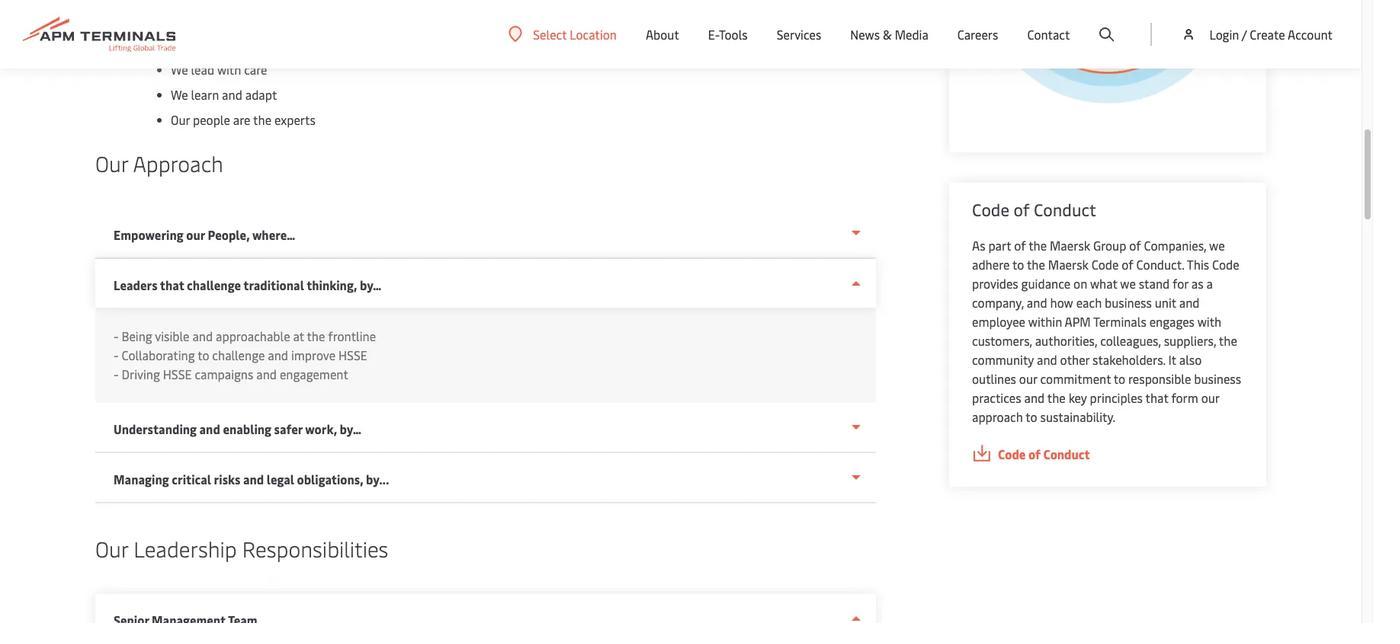 Task type: vqa. For each thing, say whether or not it's contained in the screenshot.
"is"
no



Task type: describe. For each thing, give the bounding box(es) containing it.
leaders
[[114, 277, 157, 294]]

also
[[1179, 351, 1202, 368]]

hsse inside the collaborating to challenge and improve hsse -
[[338, 347, 367, 364]]

code up a
[[1212, 256, 1239, 273]]

guidance
[[1021, 275, 1071, 292]]

adapt
[[245, 86, 277, 103]]

empowering our people, where…
[[114, 226, 295, 243]]

this
[[1187, 256, 1209, 273]]

responsible
[[1128, 371, 1191, 387]]

the inside the being visible and approachable at the frontline -
[[307, 328, 325, 345]]

our for our approach
[[95, 149, 128, 178]]

underpin
[[235, 23, 284, 40]]

lead
[[191, 61, 214, 78]]

collaborating to challenge and improve hsse -
[[114, 347, 367, 383]]

care
[[244, 61, 267, 78]]

e-tools button
[[708, 0, 748, 69]]

about button
[[646, 0, 679, 69]]

risks
[[214, 471, 240, 488]]

apm
[[1065, 313, 1091, 330]]

1 vertical spatial business
[[1194, 371, 1241, 387]]

adhere
[[972, 256, 1010, 273]]

the left key
[[1047, 390, 1066, 406]]

and down authorities,
[[1037, 351, 1057, 368]]

- inside the collaborating to challenge and improve hsse -
[[114, 366, 119, 383]]

stand
[[1139, 275, 1170, 292]]

select location button
[[509, 26, 617, 42]]

being
[[122, 328, 152, 345]]

customers,
[[972, 332, 1032, 349]]

empowering our people, where… button
[[95, 209, 876, 259]]

login / create account
[[1210, 26, 1333, 43]]

within
[[1028, 313, 1062, 330]]

0 vertical spatial conduct
[[1034, 198, 1096, 221]]

managing critical risks and legal obligations, by...
[[114, 471, 389, 488]]

authorities,
[[1035, 332, 1097, 349]]

conduct.
[[1136, 256, 1184, 273]]

0 vertical spatial principles
[[154, 23, 207, 40]]

by… for leaders that challenge traditional thinking, by…
[[360, 277, 381, 294]]

e-
[[708, 26, 719, 43]]

provides
[[972, 275, 1018, 292]]

stakeholders.
[[1093, 351, 1165, 368]]

approachable
[[216, 328, 290, 345]]

our right form
[[1201, 390, 1219, 406]]

1 vertical spatial hsse
[[163, 366, 192, 383]]

that inside as part of the maersk group of companies, we adhere to the maersk code of conduct. this code provides guidance on what we stand for as a company, and how each business unit and employee within apm terminals engages with customers, authorities, colleagues, suppliers, the community and other stakeholders.  it also outlines our commitment to responsible business practices and the key principles that form our approach to sustainability.
[[1146, 390, 1168, 406]]

challenge for and
[[212, 347, 265, 364]]

to right approach
[[1026, 409, 1037, 425]]

terminals
[[1093, 313, 1147, 330]]

our approach
[[95, 149, 223, 178]]

the right suppliers,
[[1219, 332, 1237, 349]]

understanding and enabling safer work, by… button
[[95, 403, 876, 454]]

community
[[972, 351, 1034, 368]]

that inside dropdown button
[[160, 277, 184, 294]]

driving
[[122, 366, 160, 383]]

colleagues,
[[1100, 332, 1161, 349]]

our people are the experts
[[171, 111, 318, 128]]

commitment
[[1040, 371, 1111, 387]]

principles inside as part of the maersk group of companies, we adhere to the maersk code of conduct. this code provides guidance on what we stand for as a company, and how each business unit and employee within apm terminals engages with customers, authorities, colleagues, suppliers, the community and other stakeholders.  it also outlines our commitment to responsible business practices and the key principles that form our approach to sustainability.
[[1090, 390, 1143, 406]]

0 vertical spatial business
[[1105, 294, 1152, 311]]

legal
[[267, 471, 294, 488]]

people
[[193, 111, 230, 128]]

/
[[1242, 26, 1247, 43]]

practices
[[972, 390, 1021, 406]]

managing
[[114, 471, 169, 488]]

and up are
[[222, 86, 242, 103]]

improve
[[291, 347, 336, 364]]

news & media
[[850, 26, 929, 43]]

about
[[646, 26, 679, 43]]

the right are
[[253, 111, 271, 128]]

campaigns
[[195, 366, 253, 383]]

contact button
[[1027, 0, 1070, 69]]

understanding and enabling safer work, by…
[[114, 421, 361, 438]]

login
[[1210, 26, 1239, 43]]

1 vertical spatial conduct
[[1043, 446, 1090, 463]]

as
[[1191, 275, 1204, 292]]

part
[[988, 237, 1011, 254]]

0 horizontal spatial with
[[217, 61, 241, 78]]

employee
[[972, 313, 1026, 330]]

contact
[[1027, 26, 1070, 43]]

select
[[533, 26, 567, 42]]

leaders that challenge traditional thinking, by… button
[[95, 259, 876, 308]]

careers
[[958, 26, 998, 43]]

each
[[1076, 294, 1102, 311]]

leaders that challenge traditional thinking, by…
[[114, 277, 381, 294]]

our for our people are the experts
[[171, 111, 190, 128]]

create
[[1250, 26, 1285, 43]]

key
[[1069, 390, 1087, 406]]

with inside as part of the maersk group of companies, we adhere to the maersk code of conduct. this code provides guidance on what we stand for as a company, and how each business unit and employee within apm terminals engages with customers, authorities, colleagues, suppliers, the community and other stakeholders.  it also outlines our commitment to responsible business practices and the key principles that form our approach to sustainability.
[[1198, 313, 1221, 330]]

code inside code of conduct link
[[998, 446, 1026, 463]]

and down as
[[1179, 294, 1200, 311]]

how
[[1050, 294, 1073, 311]]

we for our approach
[[95, 23, 113, 40]]

commitments:
[[308, 23, 388, 40]]

frontline
[[328, 328, 376, 345]]



Task type: locate. For each thing, give the bounding box(es) containing it.
we lead with care
[[171, 61, 270, 78]]

we
[[1209, 237, 1225, 254], [1120, 275, 1136, 292]]

sustainability.
[[1040, 409, 1116, 425]]

0 horizontal spatial principles
[[154, 23, 207, 40]]

the
[[253, 111, 271, 128], [1029, 237, 1047, 254], [1027, 256, 1045, 273], [307, 328, 325, 345], [1219, 332, 1237, 349], [1047, 390, 1066, 406]]

services
[[777, 26, 821, 43]]

principles right '3'
[[154, 23, 207, 40]]

2 vertical spatial -
[[114, 366, 119, 383]]

1 horizontal spatial hsse
[[338, 347, 367, 364]]

the right part
[[1029, 237, 1047, 254]]

leaders that challenge traditional thinking, by… element
[[95, 308, 876, 403]]

suppliers,
[[1164, 332, 1216, 349]]

conduct up group
[[1034, 198, 1096, 221]]

1 vertical spatial we
[[171, 61, 188, 78]]

business
[[1105, 294, 1152, 311], [1194, 371, 1241, 387]]

business up terminals
[[1105, 294, 1152, 311]]

responsibilities
[[242, 534, 388, 563]]

and right the risks
[[243, 471, 264, 488]]

form
[[1171, 390, 1198, 406]]

our inside dropdown button
[[186, 226, 205, 243]]

collaborating
[[122, 347, 195, 364]]

our down community in the bottom right of the page
[[1019, 371, 1037, 387]]

by… right work,
[[340, 421, 361, 438]]

and down approachable
[[268, 347, 288, 364]]

0 vertical spatial we
[[95, 23, 113, 40]]

for
[[1173, 275, 1189, 292]]

of
[[1014, 198, 1030, 221], [1014, 237, 1026, 254], [1129, 237, 1141, 254], [1122, 256, 1134, 273], [1028, 446, 1041, 463]]

to inside the collaborating to challenge and improve hsse -
[[198, 347, 209, 364]]

we
[[95, 23, 113, 40], [171, 61, 188, 78], [171, 86, 188, 103]]

that down 'responsible'
[[1146, 390, 1168, 406]]

with up suppliers,
[[1198, 313, 1221, 330]]

and right visible
[[192, 328, 213, 345]]

our leadership responsibilities
[[95, 534, 388, 563]]

0 horizontal spatial hsse
[[163, 366, 192, 383]]

managing critical risks and legal obligations, by... button
[[95, 454, 876, 504]]

1 vertical spatial principles
[[1090, 390, 1143, 406]]

challenge
[[187, 277, 241, 294], [212, 347, 265, 364]]

that up we lead with care
[[210, 23, 233, 40]]

1 horizontal spatial we
[[1209, 237, 1225, 254]]

companies,
[[1144, 237, 1206, 254]]

we learn and adapt
[[171, 86, 277, 103]]

unit
[[1155, 294, 1176, 311]]

tools
[[719, 26, 748, 43]]

safer
[[274, 421, 303, 438]]

approach
[[133, 149, 223, 178]]

&
[[883, 26, 892, 43]]

- left collaborating
[[114, 347, 119, 364]]

our left approach
[[95, 149, 128, 178]]

being visible and approachable at the frontline -
[[114, 328, 379, 364]]

code up "what" on the top right of the page
[[1092, 256, 1119, 273]]

as
[[972, 237, 985, 254]]

we for our people are the experts
[[171, 61, 188, 78]]

- inside the being visible and approachable at the frontline -
[[114, 347, 119, 364]]

1 vertical spatial with
[[1198, 313, 1221, 330]]

what
[[1090, 275, 1117, 292]]

we right "what" on the top right of the page
[[1120, 275, 1136, 292]]

to up campaigns
[[198, 347, 209, 364]]

0 vertical spatial we
[[1209, 237, 1225, 254]]

challenge up "driving hsse campaigns and engagement"
[[212, 347, 265, 364]]

engages
[[1149, 313, 1195, 330]]

to right adhere
[[1013, 256, 1024, 273]]

by...
[[366, 471, 389, 488]]

0 vertical spatial challenge
[[187, 277, 241, 294]]

company,
[[972, 294, 1024, 311]]

and right practices
[[1024, 390, 1045, 406]]

hsse
[[338, 347, 367, 364], [163, 366, 192, 383]]

and left enabling
[[199, 421, 220, 438]]

0 horizontal spatial business
[[1105, 294, 1152, 311]]

other
[[1060, 351, 1090, 368]]

we up this
[[1209, 237, 1225, 254]]

driving hsse campaigns and engagement
[[122, 366, 351, 383]]

it
[[1168, 351, 1176, 368]]

are
[[233, 111, 250, 128]]

hsse down frontline
[[338, 347, 367, 364]]

we left lead
[[171, 61, 188, 78]]

people,
[[208, 226, 250, 243]]

business down also
[[1194, 371, 1241, 387]]

visible
[[155, 328, 189, 345]]

1 vertical spatial that
[[160, 277, 184, 294]]

1 horizontal spatial with
[[1198, 313, 1221, 330]]

approach
[[972, 409, 1023, 425]]

e-tools
[[708, 26, 748, 43]]

1 vertical spatial -
[[114, 347, 119, 364]]

2 vertical spatial our
[[95, 534, 128, 563]]

engagement
[[280, 366, 348, 383]]

to
[[1013, 256, 1024, 273], [198, 347, 209, 364], [1114, 371, 1125, 387], [1026, 409, 1037, 425]]

principles right key
[[1090, 390, 1143, 406]]

login / create account link
[[1181, 0, 1333, 69]]

0 vertical spatial maersk
[[1050, 237, 1090, 254]]

conduct
[[1034, 198, 1096, 221], [1043, 446, 1090, 463]]

and inside the collaborating to challenge and improve hsse -
[[268, 347, 288, 364]]

we have 3 principles that underpin our commitments:
[[95, 23, 391, 40]]

to down the stakeholders.
[[1114, 371, 1125, 387]]

we left learn
[[171, 86, 188, 103]]

outlines
[[972, 371, 1016, 387]]

2 vertical spatial we
[[171, 86, 188, 103]]

conduct down sustainability.
[[1043, 446, 1090, 463]]

1 horizontal spatial that
[[210, 23, 233, 40]]

careers button
[[958, 0, 998, 69]]

by… inside dropdown button
[[360, 277, 381, 294]]

leadership
[[134, 534, 237, 563]]

the right at
[[307, 328, 325, 345]]

- left driving
[[114, 366, 119, 383]]

2 vertical spatial that
[[1146, 390, 1168, 406]]

where…
[[252, 226, 295, 243]]

media
[[895, 26, 929, 43]]

news & media button
[[850, 0, 929, 69]]

our left leadership
[[95, 534, 128, 563]]

have
[[115, 23, 141, 40]]

1 vertical spatial challenge
[[212, 347, 265, 364]]

0 vertical spatial that
[[210, 23, 233, 40]]

we left have
[[95, 23, 113, 40]]

on
[[1074, 275, 1087, 292]]

- left the being
[[114, 328, 119, 345]]

and up within
[[1027, 294, 1047, 311]]

learn
[[191, 86, 219, 103]]

0 horizontal spatial we
[[1120, 275, 1136, 292]]

critical
[[172, 471, 211, 488]]

code of conduct
[[972, 198, 1096, 221], [998, 446, 1090, 463]]

challenge for traditional
[[187, 277, 241, 294]]

that right leaders
[[160, 277, 184, 294]]

with up we learn and adapt
[[217, 61, 241, 78]]

our right underpin
[[287, 23, 305, 40]]

as part of the maersk group of companies, we adhere to the maersk code of conduct. this code provides guidance on what we stand for as a company, and how each business unit and employee within apm terminals engages with customers, authorities, colleagues, suppliers, the community and other stakeholders.  it also outlines our commitment to responsible business practices and the key principles that form our approach to sustainability.
[[972, 237, 1241, 425]]

and down the being visible and approachable at the frontline -
[[256, 366, 277, 383]]

our left people,
[[186, 226, 205, 243]]

our left people
[[171, 111, 190, 128]]

code up part
[[972, 198, 1010, 221]]

1 vertical spatial maersk
[[1048, 256, 1089, 273]]

challenge inside dropdown button
[[187, 277, 241, 294]]

and inside dropdown button
[[243, 471, 264, 488]]

code down approach
[[998, 446, 1026, 463]]

by… inside dropdown button
[[340, 421, 361, 438]]

by… right thinking,
[[360, 277, 381, 294]]

2 - from the top
[[114, 347, 119, 364]]

code of conduct link
[[972, 445, 1244, 464]]

3
[[144, 23, 151, 40]]

1 vertical spatial code of conduct
[[998, 446, 1090, 463]]

and inside dropdown button
[[199, 421, 220, 438]]

1 horizontal spatial business
[[1194, 371, 1241, 387]]

hsse image
[[972, 0, 1244, 114]]

1 vertical spatial we
[[1120, 275, 1136, 292]]

0 vertical spatial code of conduct
[[972, 198, 1096, 221]]

-
[[114, 328, 119, 345], [114, 347, 119, 364], [114, 366, 119, 383]]

maersk
[[1050, 237, 1090, 254], [1048, 256, 1089, 273]]

0 vertical spatial our
[[171, 111, 190, 128]]

work,
[[305, 421, 337, 438]]

and inside the being visible and approachable at the frontline -
[[192, 328, 213, 345]]

3 - from the top
[[114, 366, 119, 383]]

challenge down empowering our people, where…
[[187, 277, 241, 294]]

services button
[[777, 0, 821, 69]]

code of conduct down sustainability.
[[998, 446, 1090, 463]]

0 vertical spatial -
[[114, 328, 119, 345]]

the up guidance
[[1027, 256, 1045, 273]]

0 vertical spatial with
[[217, 61, 241, 78]]

code of conduct up part
[[972, 198, 1096, 221]]

0 horizontal spatial that
[[160, 277, 184, 294]]

challenge inside the collaborating to challenge and improve hsse -
[[212, 347, 265, 364]]

1 horizontal spatial principles
[[1090, 390, 1143, 406]]

a
[[1206, 275, 1213, 292]]

0 vertical spatial by…
[[360, 277, 381, 294]]

account
[[1288, 26, 1333, 43]]

2 horizontal spatial that
[[1146, 390, 1168, 406]]

by… for understanding and enabling safer work, by…
[[340, 421, 361, 438]]

experts
[[274, 111, 316, 128]]

with
[[217, 61, 241, 78], [1198, 313, 1221, 330]]

hsse down collaborating
[[163, 366, 192, 383]]

our
[[287, 23, 305, 40], [186, 226, 205, 243], [1019, 371, 1037, 387], [1201, 390, 1219, 406]]

1 - from the top
[[114, 328, 119, 345]]

at
[[293, 328, 304, 345]]

1 vertical spatial by…
[[340, 421, 361, 438]]

1 vertical spatial our
[[95, 149, 128, 178]]

0 vertical spatial hsse
[[338, 347, 367, 364]]

obligations,
[[297, 471, 363, 488]]



